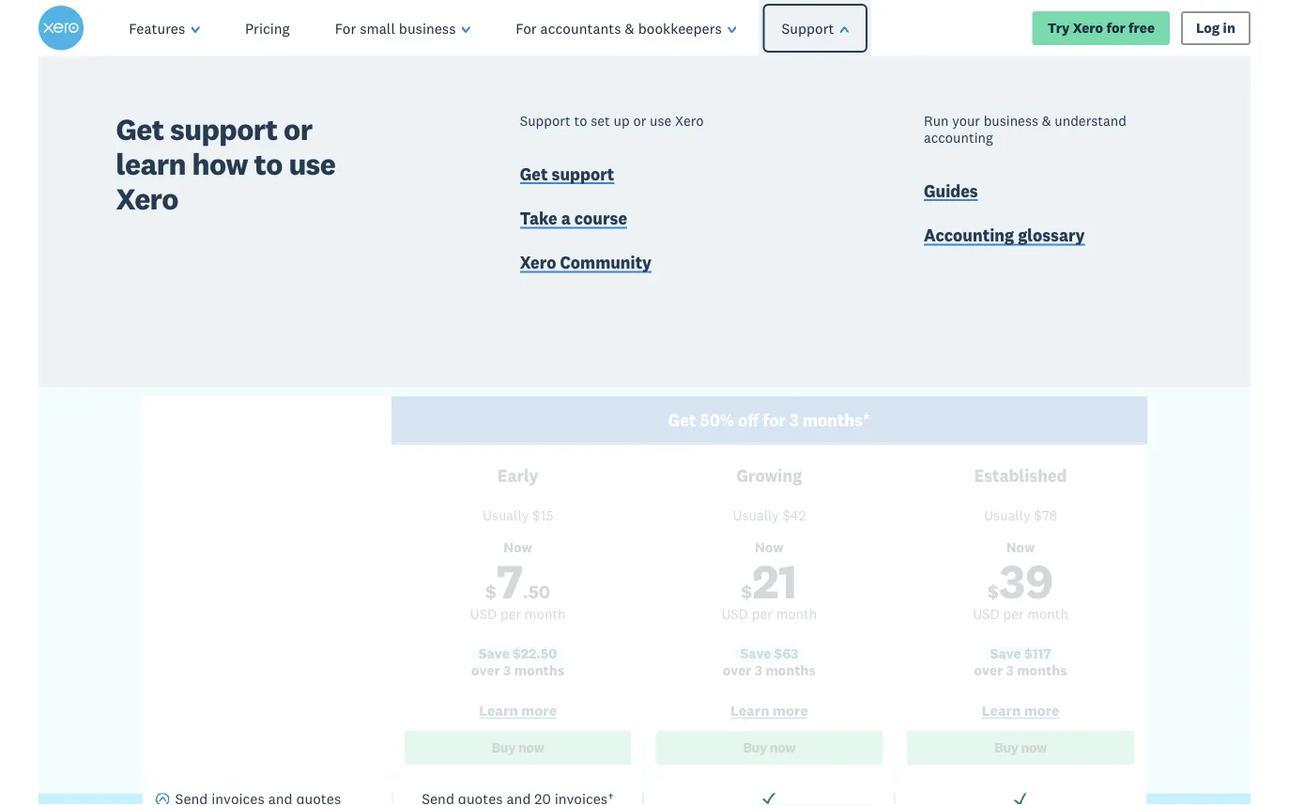 Task type: vqa. For each thing, say whether or not it's contained in the screenshot.
the rightmost 50%
yes



Task type: locate. For each thing, give the bounding box(es) containing it.
2 more from the left
[[773, 701, 809, 719]]

log
[[1197, 19, 1220, 37]]

2 included image from the left
[[1013, 790, 1030, 805]]

1 horizontal spatial to
[[421, 112, 486, 196]]

course
[[575, 208, 628, 229]]

0 horizontal spatial buy now link
[[405, 731, 632, 764]]

to right how
[[254, 145, 283, 182]]

months up xero community
[[550, 218, 637, 250]]

learn for 21
[[731, 701, 770, 719]]

3 left 'months*'
[[790, 410, 799, 431]]

1 horizontal spatial use
[[650, 112, 672, 129]]

log in link
[[1182, 11, 1251, 45]]

0 vertical spatial support
[[782, 19, 835, 37]]

for
[[335, 19, 356, 37], [516, 19, 537, 37]]

1 vertical spatial for
[[490, 218, 523, 250]]

guides link
[[924, 180, 979, 205]]

78
[[1042, 506, 1058, 524]]

early
[[498, 465, 539, 486]]

now down usually $ 78
[[1007, 538, 1036, 555]]

0 horizontal spatial usd
[[470, 605, 497, 622]]

per for 39
[[1004, 605, 1024, 622]]

now for 39
[[1022, 739, 1047, 756]]

0 horizontal spatial free
[[693, 218, 738, 250]]

for right off
[[763, 410, 786, 431]]

0 vertical spatial get
[[116, 110, 164, 148]]

business right small
[[399, 19, 456, 37]]

to inside get support or learn how to use xero
[[254, 145, 283, 182]]

0 horizontal spatial usd per month
[[470, 605, 566, 622]]

get for get support or learn how to use xero
[[116, 110, 164, 148]]

0 vertical spatial free
[[1129, 19, 1155, 37]]

0 vertical spatial set
[[591, 112, 610, 129]]

to for set
[[574, 112, 588, 129]]

1 horizontal spatial support
[[782, 19, 835, 37]]

2 vertical spatial for
[[763, 410, 786, 431]]

xero right try
[[1074, 19, 1104, 37]]

now
[[504, 538, 533, 555], [755, 538, 784, 555], [1007, 538, 1036, 555]]

small
[[360, 19, 395, 37]]

xero
[[1074, 19, 1104, 37], [675, 112, 704, 129], [116, 180, 178, 217], [930, 218, 983, 250], [520, 252, 557, 273]]

0 horizontal spatial per
[[501, 605, 521, 622]]

3 now from the left
[[1022, 739, 1047, 756]]

support inside dropdown button
[[782, 19, 835, 37]]

learn more link for 7
[[405, 701, 632, 723]]

2 horizontal spatial over
[[975, 661, 1003, 679]]

get left off
[[669, 410, 697, 431]]

usd per month for 21
[[722, 605, 818, 622]]

3 learn from the left
[[982, 701, 1021, 719]]

month for 21
[[776, 605, 818, 622]]

business inside run your business & understand accounting
[[984, 112, 1039, 129]]

2 buy now link from the left
[[656, 731, 883, 764]]

3 learn more from the left
[[982, 701, 1060, 719]]

over 3 months for 39
[[975, 661, 1068, 679]]

1 for from the left
[[335, 19, 356, 37]]

2 usually from the left
[[733, 506, 780, 524]]

50% left off
[[700, 410, 735, 431]]

3 down $ 39
[[1007, 661, 1014, 679]]

1 usd per month from the left
[[470, 605, 566, 622]]

for left accountants
[[516, 19, 537, 37]]

2 horizontal spatial over 3 months
[[975, 661, 1068, 679]]

3 over from the left
[[975, 661, 1003, 679]]

xero community
[[520, 252, 652, 273]]

usd per month
[[470, 605, 566, 622], [722, 605, 818, 622], [973, 605, 1069, 622]]

1 vertical spatial &
[[1042, 112, 1052, 129]]

$ down usually $ 78
[[988, 580, 999, 603]]

1 vertical spatial support
[[552, 163, 615, 184]]

support
[[170, 110, 278, 148], [552, 163, 615, 184], [745, 218, 836, 250]]

usd
[[470, 605, 497, 622], [722, 605, 749, 622], [973, 605, 1000, 622]]

1 horizontal spatial usually
[[733, 506, 780, 524]]

usually down established
[[985, 506, 1031, 524]]

0 horizontal spatial for
[[335, 19, 356, 37]]

1 buy now from the left
[[492, 739, 544, 756]]

1 horizontal spatial set
[[989, 218, 1025, 250]]

1 vertical spatial support
[[520, 112, 571, 129]]

3 buy from the left
[[995, 739, 1019, 756]]

2 horizontal spatial get
[[669, 410, 697, 431]]

months down 39
[[1018, 661, 1068, 679]]

usually
[[483, 506, 529, 524], [733, 506, 780, 524], [985, 506, 1031, 524]]

over 3 months down $ 39
[[975, 661, 1068, 679]]

usd per month for 39
[[973, 605, 1069, 622]]

1 horizontal spatial per
[[752, 605, 773, 622]]

1 horizontal spatial for
[[763, 410, 786, 431]]

learn more for 21
[[731, 701, 809, 719]]

1 horizontal spatial now
[[755, 538, 784, 555]]

features button
[[106, 0, 223, 56]]

set left up
[[591, 112, 610, 129]]

1 horizontal spatial usd per month
[[722, 605, 818, 622]]

now for 7
[[519, 739, 544, 756]]

more
[[522, 701, 557, 719], [773, 701, 809, 719], [1025, 701, 1060, 719]]

more for 21
[[773, 701, 809, 719]]

3 down $ 21
[[755, 661, 763, 679]]

support button
[[754, 0, 878, 56]]

2 for from the left
[[516, 19, 537, 37]]

3 over 3 months from the left
[[975, 661, 1068, 679]]

0 vertical spatial use
[[650, 112, 672, 129]]

1 over from the left
[[472, 661, 500, 679]]

3 left a
[[529, 218, 543, 250]]

to
[[574, 112, 588, 129], [421, 112, 486, 196], [254, 145, 283, 182]]

1 month from the left
[[525, 605, 566, 622]]

1 horizontal spatial usd
[[722, 605, 749, 622]]

1 now from the left
[[519, 739, 544, 756]]

2 horizontal spatial buy now link
[[908, 731, 1135, 764]]

buy now for 21
[[744, 739, 796, 756]]

1 horizontal spatial over
[[723, 661, 752, 679]]

learn
[[116, 145, 186, 182]]

50%
[[432, 218, 484, 250], [700, 410, 735, 431]]

0 horizontal spatial month
[[525, 605, 566, 622]]

0 vertical spatial &
[[625, 19, 635, 37]]

xero left how
[[116, 180, 178, 217]]

0 horizontal spatial for
[[490, 218, 523, 250]]

get
[[116, 110, 164, 148], [520, 163, 548, 184], [669, 410, 697, 431]]

use up miss
[[289, 145, 336, 182]]

0 horizontal spatial support
[[520, 112, 571, 129]]

set left up.
[[989, 218, 1025, 250]]

now down usually $ 15
[[504, 538, 533, 555]]

2 month from the left
[[776, 605, 818, 622]]

0 horizontal spatial more
[[522, 701, 557, 719]]

1 horizontal spatial 50%
[[700, 410, 735, 431]]

0 horizontal spatial buy
[[492, 739, 516, 756]]

get inside get support or learn how to use xero
[[116, 110, 164, 148]]

2 horizontal spatial learn more
[[982, 701, 1060, 719]]

$
[[533, 506, 541, 524], [783, 506, 791, 524], [1034, 506, 1042, 524], [486, 580, 497, 603], [742, 580, 753, 603], [988, 580, 999, 603]]

or right how
[[284, 110, 312, 148]]

now down usually $ 42
[[755, 538, 784, 555]]

1 learn from the left
[[479, 701, 518, 719]]

now for 21
[[755, 538, 784, 555]]

months for 21
[[766, 661, 816, 679]]

buy now link for 7
[[405, 731, 632, 764]]

2 horizontal spatial usd
[[973, 605, 1000, 622]]

1 now from the left
[[504, 538, 533, 555]]

$ down usually $ 42
[[742, 580, 753, 603]]

0 horizontal spatial get
[[116, 110, 164, 148]]

1 vertical spatial get
[[520, 163, 548, 184]]

2 learn from the left
[[731, 701, 770, 719]]

over
[[472, 661, 500, 679], [723, 661, 752, 679], [975, 661, 1003, 679]]

buy
[[492, 739, 516, 756], [744, 739, 767, 756], [995, 739, 1019, 756]]

1 learn more link from the left
[[405, 701, 632, 723]]

or right up
[[633, 112, 647, 129]]

3 usd per month from the left
[[973, 605, 1069, 622]]

xero homepage image
[[39, 6, 84, 51]]

2 vertical spatial support
[[745, 218, 836, 250]]

0 horizontal spatial now
[[519, 739, 544, 756]]

2 now from the left
[[755, 538, 784, 555]]

set
[[591, 112, 610, 129], [989, 218, 1025, 250]]

business for your
[[984, 112, 1039, 129]]

your right up
[[631, 112, 770, 196]]

1 usually from the left
[[483, 506, 529, 524]]

over 3 months
[[472, 661, 565, 679], [723, 661, 816, 679], [975, 661, 1068, 679]]

50% right on
[[432, 218, 484, 250]]

for left a
[[490, 218, 523, 250]]

get up 'take'
[[520, 163, 548, 184]]

over 3 months for 21
[[723, 661, 816, 679]]

1 horizontal spatial included image
[[1013, 790, 1030, 805]]

1 horizontal spatial buy now link
[[656, 731, 883, 764]]

free
[[1129, 19, 1155, 37], [693, 218, 738, 250]]

0 vertical spatial 50%
[[432, 218, 484, 250]]

2 usd from the left
[[722, 605, 749, 622]]

2 horizontal spatial per
[[1004, 605, 1024, 622]]

1 per from the left
[[501, 605, 521, 622]]

1 horizontal spatial buy
[[744, 739, 767, 756]]

2 horizontal spatial usually
[[985, 506, 1031, 524]]

months down 21
[[766, 661, 816, 679]]

2 horizontal spatial buy
[[995, 739, 1019, 756]]

0 horizontal spatial over 3 months
[[472, 661, 565, 679]]

0 horizontal spatial business
[[399, 19, 456, 37]]

months down 50
[[515, 661, 565, 679]]

2 buy now from the left
[[744, 739, 796, 756]]

0 horizontal spatial or
[[284, 110, 312, 148]]

for
[[1107, 19, 1126, 37], [490, 218, 523, 250], [763, 410, 786, 431]]

0 vertical spatial support
[[170, 110, 278, 148]]

suit
[[500, 112, 617, 196]]

0 horizontal spatial over
[[472, 661, 500, 679]]

2 vertical spatial get
[[669, 410, 697, 431]]

usd for 7
[[470, 605, 497, 622]]

3 buy now link from the left
[[908, 731, 1135, 764]]

1 horizontal spatial business
[[984, 112, 1039, 129]]

$ inside $ 39
[[988, 580, 999, 603]]

learn more link
[[405, 701, 632, 723], [656, 701, 883, 723], [908, 701, 1135, 723]]

support inside get support or learn how to use xero
[[170, 110, 278, 148]]

or
[[284, 110, 312, 148], [633, 112, 647, 129]]

$ down established
[[1034, 506, 1042, 524]]

months
[[550, 218, 637, 250], [515, 661, 565, 679], [766, 661, 816, 679], [1018, 661, 1068, 679]]

2 learn more from the left
[[731, 701, 809, 719]]

2 horizontal spatial support
[[745, 218, 836, 250]]

support to set up or use xero
[[520, 112, 704, 129]]

3 month from the left
[[1028, 605, 1069, 622]]

1 horizontal spatial over 3 months
[[723, 661, 816, 679]]

per for 21
[[752, 605, 773, 622]]

try xero for free link
[[1033, 11, 1170, 45]]

0 vertical spatial for
[[1107, 19, 1126, 37]]

usually down early
[[483, 506, 529, 524]]

1 horizontal spatial learn more link
[[656, 701, 883, 723]]

2 horizontal spatial to
[[574, 112, 588, 129]]

established
[[975, 465, 1068, 486]]

use
[[650, 112, 672, 129], [289, 145, 336, 182]]

0 horizontal spatial learn more link
[[405, 701, 632, 723]]

over 3 months down .
[[472, 661, 565, 679]]

0 horizontal spatial to
[[254, 145, 283, 182]]

for left small
[[335, 19, 356, 37]]

0 horizontal spatial &
[[625, 19, 635, 37]]

accounting
[[924, 129, 994, 146]]

per
[[501, 605, 521, 622], [752, 605, 773, 622], [1004, 605, 1024, 622]]

usually down growing in the right of the page
[[733, 506, 780, 524]]

0 horizontal spatial usually
[[483, 506, 529, 524]]

2 buy from the left
[[744, 739, 767, 756]]

1 buy from the left
[[492, 739, 516, 756]]

0 horizontal spatial buy now
[[492, 739, 544, 756]]

1 more from the left
[[522, 701, 557, 719]]

2 horizontal spatial learn more link
[[908, 701, 1135, 723]]

& left understand
[[1042, 112, 1052, 129]]

3 now from the left
[[1007, 538, 1036, 555]]

plans
[[237, 112, 406, 196]]

1 horizontal spatial support
[[552, 163, 615, 184]]

up.
[[1031, 218, 1068, 250]]

over 3 months down $ 21
[[723, 661, 816, 679]]

accounting glossary
[[924, 225, 1086, 245]]

pricing
[[245, 19, 290, 37]]

bookkeepers
[[638, 19, 722, 37]]

$ 21
[[742, 551, 798, 611]]

1 buy now link from the left
[[405, 731, 632, 764]]

& right accountants
[[625, 19, 635, 37]]

2 horizontal spatial more
[[1025, 701, 1060, 719]]

$ inside $ 7 . 50
[[486, 580, 497, 603]]

months for 39
[[1018, 661, 1068, 679]]

months*
[[803, 410, 871, 431]]

for inside for small business dropdown button
[[335, 19, 356, 37]]

$ down growing in the right of the page
[[783, 506, 791, 524]]

business right run
[[984, 112, 1039, 129]]

1 vertical spatial free
[[693, 218, 738, 250]]

1 over 3 months from the left
[[472, 661, 565, 679]]

0 horizontal spatial learn
[[479, 701, 518, 719]]

to up on
[[421, 112, 486, 196]]

2 usd per month from the left
[[722, 605, 818, 622]]

accounting
[[924, 225, 1015, 245]]

1 horizontal spatial get
[[520, 163, 548, 184]]

more for 7
[[522, 701, 557, 719]]

business inside dropdown button
[[399, 19, 456, 37]]

1 horizontal spatial for
[[516, 19, 537, 37]]

1 horizontal spatial buy now
[[744, 739, 796, 756]]

your inside run your business & understand accounting
[[953, 112, 981, 129]]

2 horizontal spatial buy now
[[995, 739, 1047, 756]]

1 horizontal spatial your
[[953, 112, 981, 129]]

and
[[644, 218, 687, 250]]

buy now
[[492, 739, 544, 756], [744, 739, 796, 756], [995, 739, 1047, 756]]

buy now for 7
[[492, 739, 544, 756]]

3
[[529, 218, 543, 250], [790, 410, 799, 431], [504, 661, 511, 679], [755, 661, 763, 679], [1007, 661, 1014, 679]]

1 vertical spatial use
[[289, 145, 336, 182]]

0 horizontal spatial use
[[289, 145, 336, 182]]

buy now link
[[405, 731, 632, 764], [656, 731, 883, 764], [908, 731, 1135, 764]]

to left up
[[574, 112, 588, 129]]

3 usually from the left
[[985, 506, 1031, 524]]

support for get support
[[552, 163, 615, 184]]

1 horizontal spatial learn more
[[731, 701, 809, 719]]

2 over 3 months from the left
[[723, 661, 816, 679]]

42
[[791, 506, 806, 524]]

1 horizontal spatial more
[[773, 701, 809, 719]]

use right up
[[650, 112, 672, 129]]

1 learn more from the left
[[479, 701, 557, 719]]

learn more for 39
[[982, 701, 1060, 719]]

for right try
[[1107, 19, 1126, 37]]

over for 21
[[723, 661, 752, 679]]

learn more for 7
[[479, 701, 557, 719]]

learn more
[[479, 701, 557, 719], [731, 701, 809, 719], [982, 701, 1060, 719]]

1 usd from the left
[[470, 605, 497, 622]]

3 per from the left
[[1004, 605, 1024, 622]]

support
[[782, 19, 835, 37], [520, 112, 571, 129]]

$ 7 . 50
[[486, 551, 551, 611]]

2 horizontal spatial learn
[[982, 701, 1021, 719]]

free right and
[[693, 218, 738, 250]]

2 over from the left
[[723, 661, 752, 679]]

3 buy now from the left
[[995, 739, 1047, 756]]

for inside for accountants & bookkeepers dropdown button
[[516, 19, 537, 37]]

glossary
[[1018, 225, 1086, 245]]

0 horizontal spatial included image
[[761, 790, 778, 805]]

$ down early
[[533, 506, 541, 524]]

1 vertical spatial business
[[984, 112, 1039, 129]]

3 usd from the left
[[973, 605, 1000, 622]]

3 down 7
[[504, 661, 511, 679]]

your
[[953, 112, 981, 129], [631, 112, 770, 196]]

take
[[520, 208, 558, 229]]

free left log
[[1129, 19, 1155, 37]]

0 horizontal spatial learn more
[[479, 701, 557, 719]]

included image
[[761, 790, 778, 805], [1013, 790, 1030, 805]]

& inside run your business & understand accounting
[[1042, 112, 1052, 129]]

out
[[352, 218, 390, 250]]

get left how
[[116, 110, 164, 148]]

0 horizontal spatial your
[[631, 112, 770, 196]]

now
[[519, 739, 544, 756], [770, 739, 796, 756], [1022, 739, 1047, 756]]

3 more from the left
[[1025, 701, 1060, 719]]

now for 39
[[1007, 538, 1036, 555]]

2 horizontal spatial usd per month
[[973, 605, 1069, 622]]

now for 7
[[504, 538, 533, 555]]

0 horizontal spatial now
[[504, 538, 533, 555]]

take a course
[[520, 208, 628, 229]]

1 horizontal spatial now
[[770, 739, 796, 756]]

2 now from the left
[[770, 739, 796, 756]]

your right run
[[953, 112, 981, 129]]

$ left .
[[486, 580, 497, 603]]

2 horizontal spatial now
[[1007, 538, 1036, 555]]

2 learn more link from the left
[[656, 701, 883, 723]]

up
[[614, 112, 630, 129]]

3 learn more link from the left
[[908, 701, 1135, 723]]

usd for 39
[[973, 605, 1000, 622]]

1 horizontal spatial &
[[1042, 112, 1052, 129]]

month
[[525, 605, 566, 622], [776, 605, 818, 622], [1028, 605, 1069, 622]]

in
[[1224, 19, 1236, 37]]

1 horizontal spatial learn
[[731, 701, 770, 719]]

2 per from the left
[[752, 605, 773, 622]]



Task type: describe. For each thing, give the bounding box(es) containing it.
$ 39
[[988, 551, 1054, 611]]

how
[[192, 145, 248, 182]]

don't
[[222, 218, 285, 250]]

accounting glossary link
[[924, 224, 1086, 249]]

getting
[[842, 218, 924, 250]]

buy for 7
[[492, 739, 516, 756]]

learn more link for 21
[[656, 701, 883, 723]]

get support link
[[520, 163, 615, 188]]

don't miss out on 50% for 3 months and free support getting xero set up.
[[222, 218, 1068, 250]]

growing
[[737, 465, 802, 486]]

15
[[541, 506, 554, 524]]

for for for small business
[[335, 19, 356, 37]]

over for 39
[[975, 661, 1003, 679]]

accountants
[[541, 19, 622, 37]]

months for 7
[[515, 661, 565, 679]]

guides
[[924, 180, 979, 201]]

7
[[497, 551, 523, 611]]

& inside dropdown button
[[625, 19, 635, 37]]

off
[[738, 410, 760, 431]]

try
[[1048, 19, 1070, 37]]

pricing link
[[223, 0, 313, 56]]

for accountants & bookkeepers button
[[493, 0, 759, 56]]

xero community link
[[520, 252, 652, 277]]

xero inside get support or learn how to use xero
[[116, 180, 178, 217]]

now for 21
[[770, 739, 796, 756]]

learn more link for 39
[[908, 701, 1135, 723]]

usually $ 15
[[483, 506, 554, 524]]

take a course link
[[520, 207, 628, 232]]

get for get support
[[520, 163, 548, 184]]

for for for accountants & bookkeepers
[[516, 19, 537, 37]]

.
[[523, 580, 529, 603]]

for accountants & bookkeepers
[[516, 19, 722, 37]]

log in
[[1197, 19, 1236, 37]]

21
[[753, 551, 798, 611]]

usd per month for 7
[[470, 605, 566, 622]]

usually for 7
[[483, 506, 529, 524]]

usually $ 78
[[985, 506, 1058, 524]]

over for 7
[[472, 661, 500, 679]]

0 horizontal spatial set
[[591, 112, 610, 129]]

usually $ 42
[[733, 506, 806, 524]]

for small business button
[[313, 0, 493, 56]]

xero right up
[[675, 112, 704, 129]]

over 3 months for 7
[[472, 661, 565, 679]]

community
[[560, 252, 652, 273]]

support for support to set up or use xero
[[520, 112, 571, 129]]

support for get support or learn how to use xero
[[170, 110, 278, 148]]

0 horizontal spatial 50%
[[432, 218, 484, 250]]

3 for 21
[[755, 661, 763, 679]]

1 vertical spatial 50%
[[700, 410, 735, 431]]

usually for 39
[[985, 506, 1031, 524]]

for small business
[[335, 19, 456, 37]]

use inside get support or learn how to use xero
[[289, 145, 336, 182]]

on
[[397, 218, 426, 250]]

understand
[[1055, 112, 1127, 129]]

learn for 7
[[479, 701, 518, 719]]

support for support
[[782, 19, 835, 37]]

1 vertical spatial set
[[989, 218, 1025, 250]]

1 horizontal spatial or
[[633, 112, 647, 129]]

buy for 21
[[744, 739, 767, 756]]

get for get 50% off for 3 months*
[[669, 410, 697, 431]]

more for 39
[[1025, 701, 1060, 719]]

get support or learn how to use xero
[[116, 110, 336, 217]]

get support
[[520, 163, 615, 184]]

features
[[129, 19, 185, 37]]

1 included image from the left
[[761, 790, 778, 805]]

or inside get support or learn how to use xero
[[284, 110, 312, 148]]

business for small
[[399, 19, 456, 37]]

buy for 39
[[995, 739, 1019, 756]]

3 for 39
[[1007, 661, 1014, 679]]

$ inside $ 21
[[742, 580, 753, 603]]

month for 39
[[1028, 605, 1069, 622]]

plans to suit your
[[237, 112, 784, 196]]

per for 7
[[501, 605, 521, 622]]

try xero for free
[[1048, 19, 1155, 37]]

buy now link for 39
[[908, 731, 1135, 764]]

get 50% off for 3 months*
[[669, 410, 871, 431]]

50
[[529, 580, 551, 603]]

buy now for 39
[[995, 739, 1047, 756]]

1 horizontal spatial free
[[1129, 19, 1155, 37]]

xero down guides link
[[930, 218, 983, 250]]

usd for 21
[[722, 605, 749, 622]]

to for suit
[[421, 112, 486, 196]]

2 horizontal spatial for
[[1107, 19, 1126, 37]]

miss
[[292, 218, 345, 250]]

month for 7
[[525, 605, 566, 622]]

run
[[924, 112, 949, 129]]

run your business & understand accounting
[[924, 112, 1127, 146]]

buy now link for 21
[[656, 731, 883, 764]]

usually for 21
[[733, 506, 780, 524]]

39
[[999, 551, 1054, 611]]

xero down 'take'
[[520, 252, 557, 273]]

a
[[561, 208, 571, 229]]

3 for 7
[[504, 661, 511, 679]]

learn for 39
[[982, 701, 1021, 719]]



